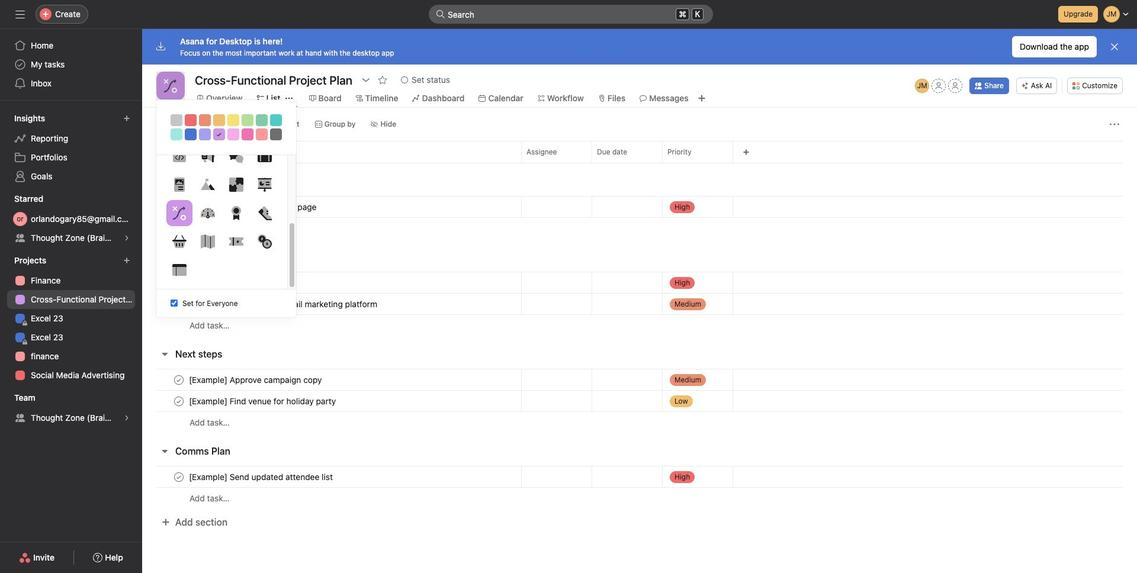 Task type: vqa. For each thing, say whether or not it's contained in the screenshot.
[Example] Redesign landing page cell
yes



Task type: describe. For each thing, give the bounding box(es) containing it.
show options image
[[361, 75, 371, 85]]

task name text field for collapse task list for this group icon
[[187, 374, 326, 386]]

[example] send updated attendee list cell
[[142, 466, 521, 488]]

tab actions image
[[285, 95, 292, 102]]

coins image
[[257, 235, 272, 249]]

more actions image
[[1110, 120, 1120, 129]]

header next steps tree grid
[[142, 369, 1137, 434]]

add field image
[[743, 149, 750, 156]]

[example] finalize budget cell
[[142, 272, 521, 294]]

task name text field for header milestones tree grid
[[187, 277, 292, 289]]

mark complete checkbox for task name text box in [example] redesign landing page cell
[[172, 200, 186, 214]]

[example] approve campaign copy cell
[[142, 369, 521, 391]]

teams element
[[0, 387, 142, 430]]

Search tasks, projects, and more text field
[[429, 5, 713, 24]]

mark complete image for task name text field within the [example] evaluate new email marketing platform cell
[[172, 297, 186, 311]]

new insights image
[[123, 115, 130, 122]]

insights element
[[0, 108, 142, 188]]

mark complete checkbox for collapse task list for this group icon
[[172, 373, 186, 387]]

presentation image
[[257, 178, 272, 192]]

chat bubbles image
[[229, 149, 243, 163]]

manage project members image
[[915, 79, 930, 93]]

page layout image
[[172, 178, 186, 192]]

projects element
[[0, 250, 142, 387]]

mark complete checkbox for collapse task list for this group image
[[172, 470, 186, 484]]

megaphone image
[[201, 149, 215, 163]]

see details, thought zone (brainstorm space) image inside teams element
[[123, 415, 130, 422]]

collapse task list for this group image
[[160, 349, 169, 359]]

[example] find venue for holiday party cell
[[142, 390, 521, 412]]

hide sidebar image
[[15, 9, 25, 19]]

global element
[[0, 29, 142, 100]]

puzzle image
[[229, 178, 243, 192]]

see details, thought zone (brainstorm space) image inside "starred" element
[[123, 235, 130, 242]]

briefcase image
[[257, 149, 272, 163]]

mark complete image for task name text field within the [example] approve campaign copy cell
[[172, 373, 186, 387]]



Task type: locate. For each thing, give the bounding box(es) containing it.
see details, thought zone (brainstorm space) image
[[123, 235, 130, 242], [123, 415, 130, 422]]

3 task name text field from the top
[[187, 395, 340, 407]]

template [icon] image
[[172, 263, 186, 277]]

mountain flag image
[[201, 178, 215, 192]]

header milestones tree grid
[[142, 272, 1137, 336]]

add tab image
[[697, 94, 707, 103]]

3 mark complete image from the top
[[172, 373, 186, 387]]

mark complete checkbox inside [example] evaluate new email marketing platform cell
[[172, 297, 186, 311]]

None field
[[429, 5, 713, 24]]

mark complete image inside '[example] find venue for holiday party' cell
[[172, 394, 186, 408]]

mark complete checkbox inside [example] approve campaign copy cell
[[172, 373, 186, 387]]

2 mark complete checkbox from the top
[[172, 276, 186, 290]]

task name text field for header planning "tree grid"
[[187, 201, 320, 213]]

task name text field inside [example] approve campaign copy cell
[[187, 374, 326, 386]]

3 mark complete checkbox from the top
[[172, 297, 186, 311]]

2 vertical spatial mark complete checkbox
[[172, 297, 186, 311]]

mark complete checkbox for task name text field within the [example] evaluate new email marketing platform cell
[[172, 297, 186, 311]]

task name text field inside '[example] find venue for holiday party' cell
[[187, 395, 340, 407]]

4 mark complete image from the top
[[172, 394, 186, 408]]

starred element
[[0, 188, 142, 250]]

mark complete image for task name text box within the [example] finalize budget cell
[[172, 276, 186, 290]]

mark complete checkbox inside '[example] find venue for holiday party' cell
[[172, 394, 186, 408]]

speed dial image
[[201, 206, 215, 220]]

0 vertical spatial see details, thought zone (brainstorm space) image
[[123, 235, 130, 242]]

3 mark complete checkbox from the top
[[172, 470, 186, 484]]

mark complete image inside [example] redesign landing page cell
[[172, 200, 186, 214]]

1 mark complete image from the top
[[172, 276, 186, 290]]

0 vertical spatial mark complete checkbox
[[172, 373, 186, 387]]

mark complete image for task name text box in [example] redesign landing page cell
[[172, 200, 186, 214]]

task name text field inside [example] finalize budget cell
[[187, 277, 292, 289]]

2 vertical spatial task name text field
[[187, 395, 340, 407]]

None text field
[[192, 69, 355, 91]]

shopping basket image
[[172, 235, 186, 249]]

collapse task list for this group image
[[160, 447, 169, 456]]

Mark complete checkbox
[[172, 200, 186, 214], [172, 276, 186, 290], [172, 297, 186, 311]]

ticket image
[[229, 235, 243, 249]]

2 task name text field from the top
[[187, 277, 292, 289]]

mark complete image
[[172, 276, 186, 290], [172, 470, 186, 484]]

0 vertical spatial mark complete image
[[172, 276, 186, 290]]

add to starred image
[[378, 75, 387, 85]]

mark complete checkbox inside [example] send updated attendee list cell
[[172, 470, 186, 484]]

2 mark complete image from the top
[[172, 470, 186, 484]]

mark complete image inside [example] evaluate new email marketing platform cell
[[172, 297, 186, 311]]

[example] evaluate new email marketing platform cell
[[142, 293, 521, 315]]

1 see details, thought zone (brainstorm space) image from the top
[[123, 235, 130, 242]]

Task name text field
[[187, 298, 381, 310], [187, 374, 326, 386], [187, 471, 336, 483]]

2 see details, thought zone (brainstorm space) image from the top
[[123, 415, 130, 422]]

Mark complete checkbox
[[172, 373, 186, 387], [172, 394, 186, 408], [172, 470, 186, 484]]

shoe image
[[257, 206, 272, 220]]

header planning tree grid
[[142, 196, 1137, 239]]

0 vertical spatial task name text field
[[187, 201, 320, 213]]

dismiss image
[[1110, 42, 1120, 52]]

line and symbols image
[[172, 206, 186, 220]]

2 mark complete checkbox from the top
[[172, 394, 186, 408]]

2 vertical spatial task name text field
[[187, 471, 336, 483]]

new project or portfolio image
[[123, 257, 130, 264]]

1 mark complete checkbox from the top
[[172, 373, 186, 387]]

mark complete checkbox down shopping basket image
[[172, 276, 186, 290]]

ribbon image
[[229, 206, 243, 220]]

mark complete image inside [example] approve campaign copy cell
[[172, 373, 186, 387]]

mark complete image inside [example] send updated attendee list cell
[[172, 470, 186, 484]]

1 vertical spatial mark complete image
[[172, 470, 186, 484]]

1 mark complete checkbox from the top
[[172, 200, 186, 214]]

[example] redesign landing page cell
[[142, 196, 521, 218]]

mark complete checkbox down page layout image
[[172, 200, 186, 214]]

mark complete checkbox inside [example] finalize budget cell
[[172, 276, 186, 290]]

2 vertical spatial mark complete checkbox
[[172, 470, 186, 484]]

task name text field for collapse task list for this group image
[[187, 471, 336, 483]]

0 vertical spatial task name text field
[[187, 298, 381, 310]]

1 vertical spatial task name text field
[[187, 277, 292, 289]]

1 vertical spatial see details, thought zone (brainstorm space) image
[[123, 415, 130, 422]]

mark complete image inside [example] finalize budget cell
[[172, 276, 186, 290]]

map image
[[201, 235, 215, 249]]

0 vertical spatial mark complete checkbox
[[172, 200, 186, 214]]

2 task name text field from the top
[[187, 374, 326, 386]]

line_and_symbols image
[[163, 79, 178, 93]]

mark complete image for task name text box within the '[example] find venue for holiday party' cell
[[172, 394, 186, 408]]

prominent image
[[436, 9, 445, 19]]

mark complete checkbox inside [example] redesign landing page cell
[[172, 200, 186, 214]]

Task name text field
[[187, 201, 320, 213], [187, 277, 292, 289], [187, 395, 340, 407]]

task name text field inside [example] evaluate new email marketing platform cell
[[187, 298, 381, 310]]

task name text field inside [example] redesign landing page cell
[[187, 201, 320, 213]]

mark complete image
[[172, 200, 186, 214], [172, 297, 186, 311], [172, 373, 186, 387], [172, 394, 186, 408]]

1 vertical spatial task name text field
[[187, 374, 326, 386]]

html image
[[172, 149, 186, 163]]

1 vertical spatial mark complete checkbox
[[172, 394, 186, 408]]

None checkbox
[[171, 300, 178, 307]]

header comms plan tree grid
[[142, 466, 1137, 509]]

mark complete checkbox for task name text box within the [example] finalize budget cell
[[172, 276, 186, 290]]

row
[[142, 141, 1137, 163], [156, 162, 1123, 163], [142, 196, 1137, 218], [142, 217, 1137, 239], [142, 272, 1137, 294], [142, 293, 1137, 315], [142, 315, 1137, 336], [142, 369, 1137, 391], [142, 390, 1137, 412], [142, 412, 1137, 434], [142, 466, 1137, 488], [142, 488, 1137, 509]]

3 task name text field from the top
[[187, 471, 336, 483]]

1 vertical spatial mark complete checkbox
[[172, 276, 186, 290]]

2 mark complete image from the top
[[172, 297, 186, 311]]

mark complete image for task name text field inside [example] send updated attendee list cell
[[172, 470, 186, 484]]

mark complete checkbox down template [icon] on the left of page
[[172, 297, 186, 311]]

1 mark complete image from the top
[[172, 200, 186, 214]]

task name text field inside [example] send updated attendee list cell
[[187, 471, 336, 483]]

1 task name text field from the top
[[187, 201, 320, 213]]

1 task name text field from the top
[[187, 298, 381, 310]]



